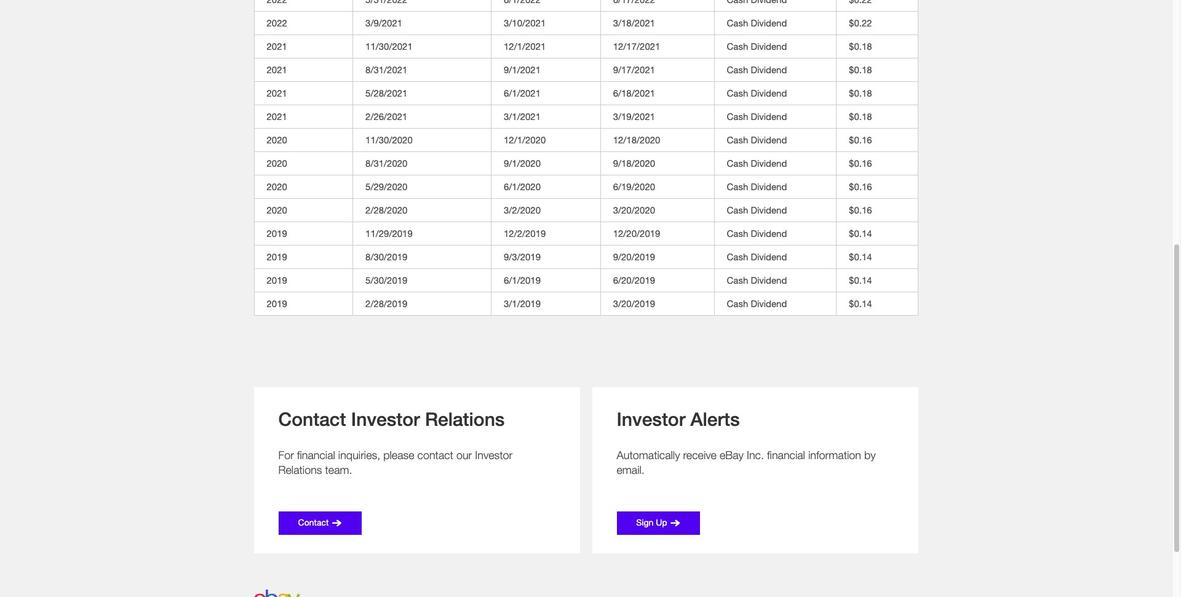 Task type: describe. For each thing, give the bounding box(es) containing it.
$0.16 for 12/18/2020
[[850, 134, 873, 145]]

cash for 9/17/2021
[[727, 64, 749, 75]]

$0.16 for 9/18/2020
[[850, 157, 873, 168]]

2 horizontal spatial investor
[[617, 408, 686, 430]]

$0.16 for 6/19/2020
[[850, 181, 873, 192]]

by
[[865, 449, 876, 461]]

cash dividend for 3/20/2020
[[727, 204, 788, 215]]

relations inside the for financial inquiries, please contact our investor relations team.
[[279, 463, 322, 476]]

$0.14 for 6/20/2019
[[850, 274, 873, 285]]

contact for contact
[[298, 517, 329, 528]]

footer containing contact investor relations
[[0, 362, 1173, 597]]

$0.22
[[850, 17, 873, 28]]

$0.18 for 3/19/2021
[[850, 111, 873, 122]]

$0.14 for 9/20/2019
[[850, 251, 873, 262]]

sign up link
[[617, 512, 700, 535]]

sign up
[[637, 517, 668, 528]]

1 horizontal spatial relations
[[425, 408, 505, 430]]

3/2/2020
[[504, 204, 541, 215]]

2/26/2021
[[366, 111, 408, 122]]

cash for 3/20/2020
[[727, 204, 749, 215]]

ebay logo image
[[254, 589, 300, 597]]

6/18/2021
[[614, 87, 656, 98]]

dividend for 12/17/2021
[[751, 40, 788, 51]]

cash dividend for 12/17/2021
[[727, 40, 788, 51]]

3/1/2019
[[504, 298, 541, 309]]

2021 for 8/31/2021
[[267, 64, 287, 75]]

2020 for 8/31/2020
[[267, 157, 287, 168]]

cash dividend for 12/20/2019
[[727, 228, 788, 239]]

cash dividend for 6/20/2019
[[727, 274, 788, 285]]

3/19/2021
[[614, 111, 656, 122]]

please
[[384, 449, 415, 461]]

$0.18 for 12/17/2021
[[850, 40, 873, 51]]

6/1/2019
[[504, 274, 541, 285]]

inc.
[[747, 449, 765, 461]]

information
[[809, 449, 862, 461]]

3/9/2021
[[366, 17, 403, 28]]

2019 for 11/29/2019
[[267, 228, 287, 239]]

dividend for 3/19/2021
[[751, 111, 788, 122]]

investor alerts
[[617, 408, 740, 430]]

2/28/2020
[[366, 204, 408, 215]]

contact
[[418, 449, 454, 461]]

$0.16 for 3/20/2020
[[850, 204, 873, 215]]

9/20/2019
[[614, 251, 656, 262]]

cash for 6/18/2021
[[727, 87, 749, 98]]

2020 for 2/28/2020
[[267, 204, 287, 215]]

dividend for 9/18/2020
[[751, 157, 788, 168]]

for financial inquiries, please contact our investor relations team.
[[279, 449, 513, 476]]

8/30/2019
[[366, 251, 408, 262]]

up
[[656, 517, 668, 528]]

dividend for 6/19/2020
[[751, 181, 788, 192]]

2021 for 5/28/2021
[[267, 87, 287, 98]]

for
[[279, 449, 294, 461]]

dividend for 12/18/2020
[[751, 134, 788, 145]]

3/20/2020
[[614, 204, 656, 215]]

12/20/2019
[[614, 228, 661, 239]]

email.
[[617, 463, 645, 476]]

2021 for 11/30/2021
[[267, 40, 287, 51]]

9/17/2021
[[614, 64, 656, 75]]

cash dividend for 12/18/2020
[[727, 134, 788, 145]]

2021 for 2/26/2021
[[267, 111, 287, 122]]

cash dividend for 3/20/2019
[[727, 298, 788, 309]]

6/19/2020
[[614, 181, 656, 192]]

11/29/2019
[[366, 228, 413, 239]]

dividend for 3/20/2019
[[751, 298, 788, 309]]

sign
[[637, 517, 654, 528]]

dividend for 3/18/2021
[[751, 17, 788, 28]]

cash for 12/20/2019
[[727, 228, 749, 239]]

cash for 6/19/2020
[[727, 181, 749, 192]]

5/29/2020
[[366, 181, 408, 192]]

12/17/2021
[[614, 40, 661, 51]]

2022
[[267, 17, 287, 28]]

12/2/2019
[[504, 228, 546, 239]]

contact investor relations
[[279, 408, 505, 430]]

$0.14 for 3/20/2019
[[850, 298, 873, 309]]

alerts
[[691, 408, 740, 430]]

cash dividend for 3/18/2021
[[727, 17, 788, 28]]

3/10/2021
[[504, 17, 546, 28]]

investor inside the for financial inquiries, please contact our investor relations team.
[[475, 449, 513, 461]]

3/20/2019
[[614, 298, 656, 309]]

cash dividend for 6/18/2021
[[727, 87, 788, 98]]

cash for 3/20/2019
[[727, 298, 749, 309]]

cash for 3/18/2021
[[727, 17, 749, 28]]

ebay
[[720, 449, 744, 461]]



Task type: locate. For each thing, give the bounding box(es) containing it.
$0.18
[[850, 40, 873, 51], [850, 64, 873, 75], [850, 87, 873, 98], [850, 111, 873, 122]]

1 horizontal spatial financial
[[768, 449, 806, 461]]

0 vertical spatial relations
[[425, 408, 505, 430]]

10 cash from the top
[[727, 228, 749, 239]]

3 $0.16 from the top
[[850, 181, 873, 192]]

11/30/2021
[[366, 40, 413, 51]]

4 cash from the top
[[727, 87, 749, 98]]

3/18/2021
[[614, 17, 656, 28]]

$0.18 for 6/18/2021
[[850, 87, 873, 98]]

relations
[[425, 408, 505, 430], [279, 463, 322, 476]]

1 vertical spatial relations
[[279, 463, 322, 476]]

3 $0.14 from the top
[[850, 274, 873, 285]]

5/28/2021
[[366, 87, 408, 98]]

13 cash dividend from the top
[[727, 298, 788, 309]]

9/18/2020
[[614, 157, 656, 168]]

$0.18 for 9/17/2021
[[850, 64, 873, 75]]

relations up our at the bottom of page
[[425, 408, 505, 430]]

cash dividend for 9/20/2019
[[727, 251, 788, 262]]

$0.14 for 12/20/2019
[[850, 228, 873, 239]]

8/31/2020
[[366, 157, 408, 168]]

1 cash dividend from the top
[[727, 17, 788, 28]]

investor right our at the bottom of page
[[475, 449, 513, 461]]

12 cash dividend from the top
[[727, 274, 788, 285]]

11 cash from the top
[[727, 251, 749, 262]]

9 cash dividend from the top
[[727, 204, 788, 215]]

financial inside the for financial inquiries, please contact our investor relations team.
[[297, 449, 335, 461]]

receive
[[684, 449, 717, 461]]

dividend for 9/17/2021
[[751, 64, 788, 75]]

6/20/2019
[[614, 274, 656, 285]]

8 cash from the top
[[727, 181, 749, 192]]

4 2021 from the top
[[267, 111, 287, 122]]

8/31/2021
[[366, 64, 408, 75]]

2 2021 from the top
[[267, 64, 287, 75]]

6 cash dividend from the top
[[727, 134, 788, 145]]

11 dividend from the top
[[751, 251, 788, 262]]

11 cash dividend from the top
[[727, 251, 788, 262]]

3 cash dividend from the top
[[727, 64, 788, 75]]

4 $0.14 from the top
[[850, 298, 873, 309]]

12 cash from the top
[[727, 274, 749, 285]]

cash dividend for 9/17/2021
[[727, 64, 788, 75]]

2 financial from the left
[[768, 449, 806, 461]]

2019 for 5/30/2019
[[267, 274, 287, 285]]

0 vertical spatial contact
[[279, 408, 346, 430]]

our
[[457, 449, 472, 461]]

dividend for 9/20/2019
[[751, 251, 788, 262]]

2019 for 2/28/2019
[[267, 298, 287, 309]]

cash dividend for 3/19/2021
[[727, 111, 788, 122]]

inquiries,
[[338, 449, 381, 461]]

2021
[[267, 40, 287, 51], [267, 64, 287, 75], [267, 87, 287, 98], [267, 111, 287, 122]]

9/1/2021
[[504, 64, 541, 75]]

6/1/2021
[[504, 87, 541, 98]]

13 dividend from the top
[[751, 298, 788, 309]]

cash for 3/19/2021
[[727, 111, 749, 122]]

dividend for 6/20/2019
[[751, 274, 788, 285]]

1 2021 from the top
[[267, 40, 287, 51]]

investor up please
[[351, 408, 420, 430]]

6/1/2020
[[504, 181, 541, 192]]

5 cash dividend from the top
[[727, 111, 788, 122]]

$0.16
[[850, 134, 873, 145], [850, 157, 873, 168], [850, 181, 873, 192], [850, 204, 873, 215]]

3 2019 from the top
[[267, 274, 287, 285]]

4 cash dividend from the top
[[727, 87, 788, 98]]

cash for 9/18/2020
[[727, 157, 749, 168]]

1 horizontal spatial investor
[[475, 449, 513, 461]]

2 cash from the top
[[727, 40, 749, 51]]

1 vertical spatial contact
[[298, 517, 329, 528]]

2020 for 11/30/2020
[[267, 134, 287, 145]]

2 $0.14 from the top
[[850, 251, 873, 262]]

2020
[[267, 134, 287, 145], [267, 157, 287, 168], [267, 181, 287, 192], [267, 204, 287, 215]]

cash dividend
[[727, 17, 788, 28], [727, 40, 788, 51], [727, 64, 788, 75], [727, 87, 788, 98], [727, 111, 788, 122], [727, 134, 788, 145], [727, 157, 788, 168], [727, 181, 788, 192], [727, 204, 788, 215], [727, 228, 788, 239], [727, 251, 788, 262], [727, 274, 788, 285], [727, 298, 788, 309]]

3/1/2021
[[504, 111, 541, 122]]

5 cash from the top
[[727, 111, 749, 122]]

footer
[[0, 362, 1173, 597]]

1 2019 from the top
[[267, 228, 287, 239]]

3 cash from the top
[[727, 64, 749, 75]]

2 $0.16 from the top
[[850, 157, 873, 168]]

10 dividend from the top
[[751, 228, 788, 239]]

6 dividend from the top
[[751, 134, 788, 145]]

7 cash dividend from the top
[[727, 157, 788, 168]]

cash for 9/20/2019
[[727, 251, 749, 262]]

0 horizontal spatial financial
[[297, 449, 335, 461]]

2 cash dividend from the top
[[727, 40, 788, 51]]

1 dividend from the top
[[751, 17, 788, 28]]

2 2019 from the top
[[267, 251, 287, 262]]

2019
[[267, 228, 287, 239], [267, 251, 287, 262], [267, 274, 287, 285], [267, 298, 287, 309]]

dividend
[[751, 17, 788, 28], [751, 40, 788, 51], [751, 64, 788, 75], [751, 87, 788, 98], [751, 111, 788, 122], [751, 134, 788, 145], [751, 157, 788, 168], [751, 181, 788, 192], [751, 204, 788, 215], [751, 228, 788, 239], [751, 251, 788, 262], [751, 274, 788, 285], [751, 298, 788, 309]]

7 dividend from the top
[[751, 157, 788, 168]]

9/1/2020
[[504, 157, 541, 168]]

contact link
[[279, 512, 362, 535]]

relations down for
[[279, 463, 322, 476]]

11/30/2020
[[366, 134, 413, 145]]

3 dividend from the top
[[751, 64, 788, 75]]

financial
[[297, 449, 335, 461], [768, 449, 806, 461]]

5 dividend from the top
[[751, 111, 788, 122]]

financial up team.
[[297, 449, 335, 461]]

0 horizontal spatial relations
[[279, 463, 322, 476]]

1 $0.18 from the top
[[850, 40, 873, 51]]

2/28/2019
[[366, 298, 408, 309]]

2019 for 8/30/2019
[[267, 251, 287, 262]]

investor up automatically
[[617, 408, 686, 430]]

2 dividend from the top
[[751, 40, 788, 51]]

10 cash dividend from the top
[[727, 228, 788, 239]]

cash for 6/20/2019
[[727, 274, 749, 285]]

9 dividend from the top
[[751, 204, 788, 215]]

contact down team.
[[298, 517, 329, 528]]

financial right inc.
[[768, 449, 806, 461]]

3 2020 from the top
[[267, 181, 287, 192]]

1 $0.16 from the top
[[850, 134, 873, 145]]

automatically receive ebay inc. financial information by email.
[[617, 449, 876, 476]]

team.
[[325, 463, 352, 476]]

12 dividend from the top
[[751, 274, 788, 285]]

12/1/2020
[[504, 134, 546, 145]]

5/30/2019
[[366, 274, 408, 285]]

2020 for 5/29/2020
[[267, 181, 287, 192]]

4 2020 from the top
[[267, 204, 287, 215]]

$0.14
[[850, 228, 873, 239], [850, 251, 873, 262], [850, 274, 873, 285], [850, 298, 873, 309]]

1 $0.14 from the top
[[850, 228, 873, 239]]

cash for 12/18/2020
[[727, 134, 749, 145]]

12/18/2020
[[614, 134, 661, 145]]

9 cash from the top
[[727, 204, 749, 215]]

0 horizontal spatial investor
[[351, 408, 420, 430]]

13 cash from the top
[[727, 298, 749, 309]]

contact for contact investor relations
[[279, 408, 346, 430]]

12/1/2021
[[504, 40, 546, 51]]

contact up for
[[279, 408, 346, 430]]

financial inside automatically receive ebay inc. financial information by email.
[[768, 449, 806, 461]]

2 2020 from the top
[[267, 157, 287, 168]]

4 2019 from the top
[[267, 298, 287, 309]]

1 financial from the left
[[297, 449, 335, 461]]

9/3/2019
[[504, 251, 541, 262]]

site navigation element
[[254, 595, 919, 597]]

8 dividend from the top
[[751, 181, 788, 192]]

dividend for 12/20/2019
[[751, 228, 788, 239]]

contact inside 'link'
[[298, 517, 329, 528]]

cash
[[727, 17, 749, 28], [727, 40, 749, 51], [727, 64, 749, 75], [727, 87, 749, 98], [727, 111, 749, 122], [727, 134, 749, 145], [727, 157, 749, 168], [727, 181, 749, 192], [727, 204, 749, 215], [727, 228, 749, 239], [727, 251, 749, 262], [727, 274, 749, 285], [727, 298, 749, 309]]

8 cash dividend from the top
[[727, 181, 788, 192]]

dividend for 6/18/2021
[[751, 87, 788, 98]]

4 $0.16 from the top
[[850, 204, 873, 215]]

4 $0.18 from the top
[[850, 111, 873, 122]]

cash for 12/17/2021
[[727, 40, 749, 51]]

investor
[[351, 408, 420, 430], [617, 408, 686, 430], [475, 449, 513, 461]]

6 cash from the top
[[727, 134, 749, 145]]

dividend for 3/20/2020
[[751, 204, 788, 215]]

2 $0.18 from the top
[[850, 64, 873, 75]]

1 2020 from the top
[[267, 134, 287, 145]]

4 dividend from the top
[[751, 87, 788, 98]]

3 $0.18 from the top
[[850, 87, 873, 98]]

cash dividend for 9/18/2020
[[727, 157, 788, 168]]

contact
[[279, 408, 346, 430], [298, 517, 329, 528]]

7 cash from the top
[[727, 157, 749, 168]]

1 cash from the top
[[727, 17, 749, 28]]

3 2021 from the top
[[267, 87, 287, 98]]

cash dividend for 6/19/2020
[[727, 181, 788, 192]]

automatically
[[617, 449, 681, 461]]



Task type: vqa. For each thing, say whether or not it's contained in the screenshot.
leftmost as
no



